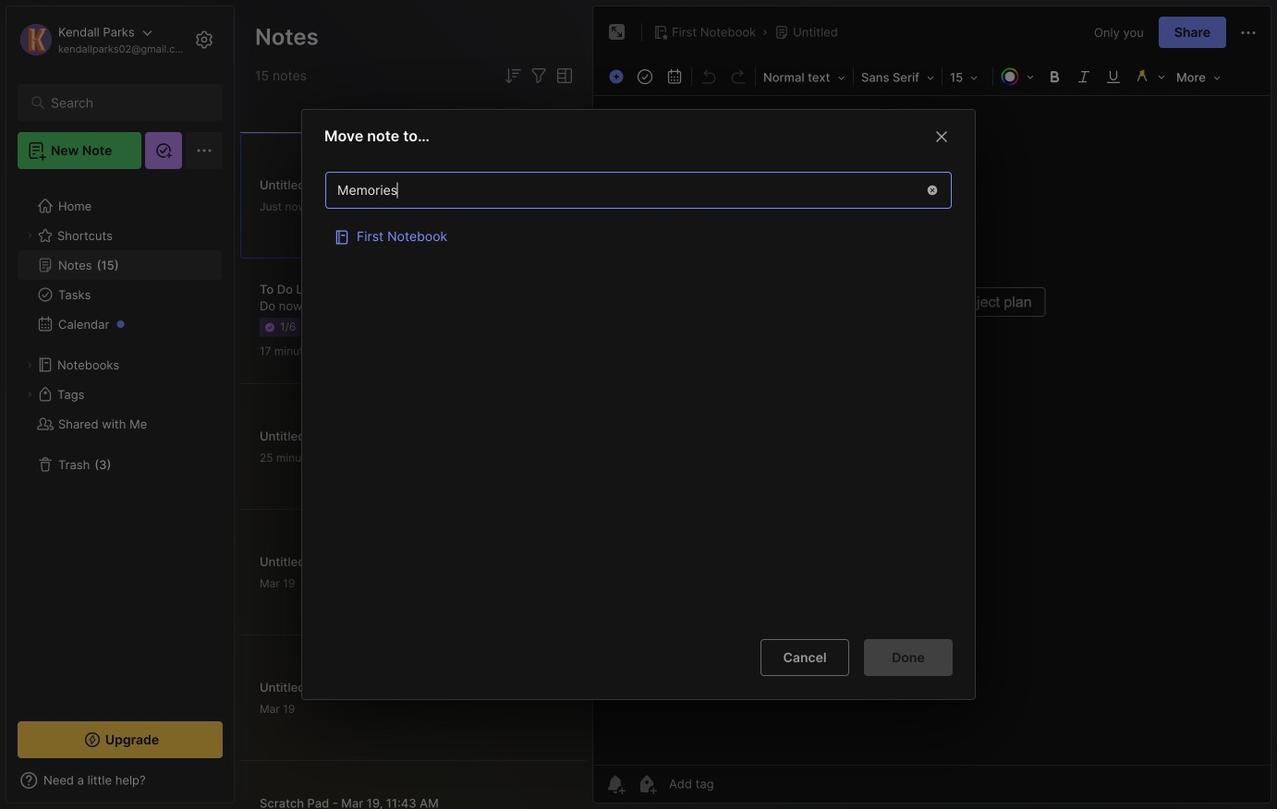 Task type: locate. For each thing, give the bounding box(es) containing it.
tree
[[6, 180, 234, 705]]

highlight image
[[1128, 64, 1171, 90]]

font size image
[[944, 65, 991, 89]]

add tag image
[[636, 773, 658, 796]]

tab list
[[240, 96, 587, 133]]

None search field
[[51, 91, 198, 114]]

underline image
[[1101, 64, 1126, 90]]

close image
[[931, 126, 953, 148]]

calendar event image
[[662, 64, 687, 90]]

Note Editor text field
[[593, 95, 1271, 765]]

Search text field
[[51, 94, 198, 112]]

font color image
[[995, 64, 1040, 90]]

none search field inside main element
[[51, 91, 198, 114]]

expand notebooks image
[[24, 359, 35, 371]]

bold image
[[1041, 64, 1067, 90]]

cell
[[325, 218, 952, 255]]

expand tags image
[[24, 389, 35, 400]]

settings image
[[193, 29, 215, 51]]



Task type: describe. For each thing, give the bounding box(es) containing it.
italic image
[[1071, 64, 1097, 90]]

Find a location field
[[316, 163, 961, 625]]

cell inside find a location field
[[325, 218, 952, 255]]

add a reminder image
[[604, 773, 627, 796]]

tree inside main element
[[6, 180, 234, 705]]

main element
[[0, 0, 240, 809]]

insert image
[[604, 65, 630, 89]]

expand note image
[[606, 21, 628, 43]]

note window element
[[592, 6, 1271, 804]]

font family image
[[856, 65, 940, 89]]

heading level image
[[758, 65, 851, 89]]

Find a location… text field
[[326, 175, 914, 206]]

task image
[[632, 64, 658, 90]]

more image
[[1171, 65, 1226, 89]]



Task type: vqa. For each thing, say whether or not it's contained in the screenshot.
View options field
no



